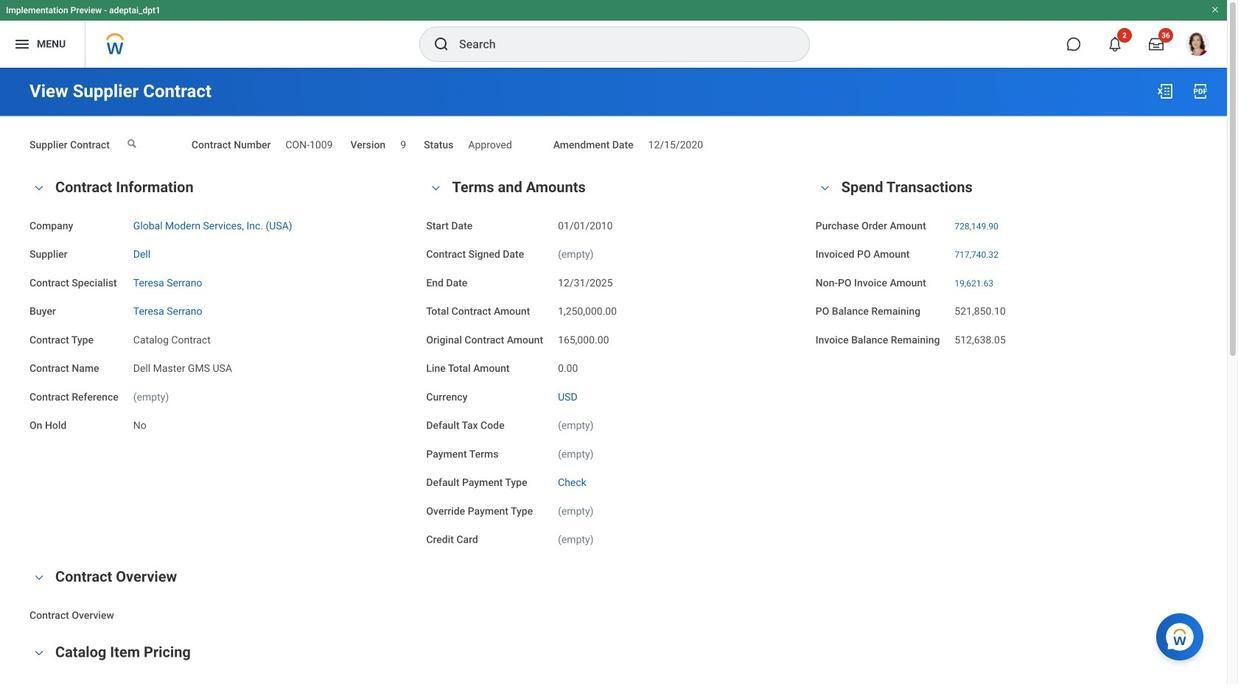Task type: locate. For each thing, give the bounding box(es) containing it.
search image
[[433, 35, 450, 53]]

export to excel image
[[1157, 83, 1174, 100]]

banner
[[0, 0, 1227, 68]]

chevron down image
[[30, 183, 48, 193], [817, 183, 834, 193], [30, 573, 48, 583], [30, 649, 48, 659]]

group
[[29, 176, 412, 434], [426, 176, 801, 548], [816, 176, 1198, 348], [29, 566, 1198, 624]]

chevron down image
[[427, 183, 445, 193]]

profile logan mcneil image
[[1186, 32, 1210, 59]]

main content
[[0, 68, 1227, 685]]



Task type: vqa. For each thing, say whether or not it's contained in the screenshot.
table Image
no



Task type: describe. For each thing, give the bounding box(es) containing it.
catalog contract element
[[133, 331, 211, 346]]

close environment banner image
[[1211, 5, 1220, 14]]

approved element
[[468, 136, 512, 151]]

Search Workday  search field
[[459, 28, 779, 60]]

justify image
[[13, 35, 31, 53]]

view printable version (pdf) image
[[1192, 83, 1210, 100]]

notifications large image
[[1108, 37, 1123, 52]]

inbox large image
[[1149, 37, 1164, 52]]



